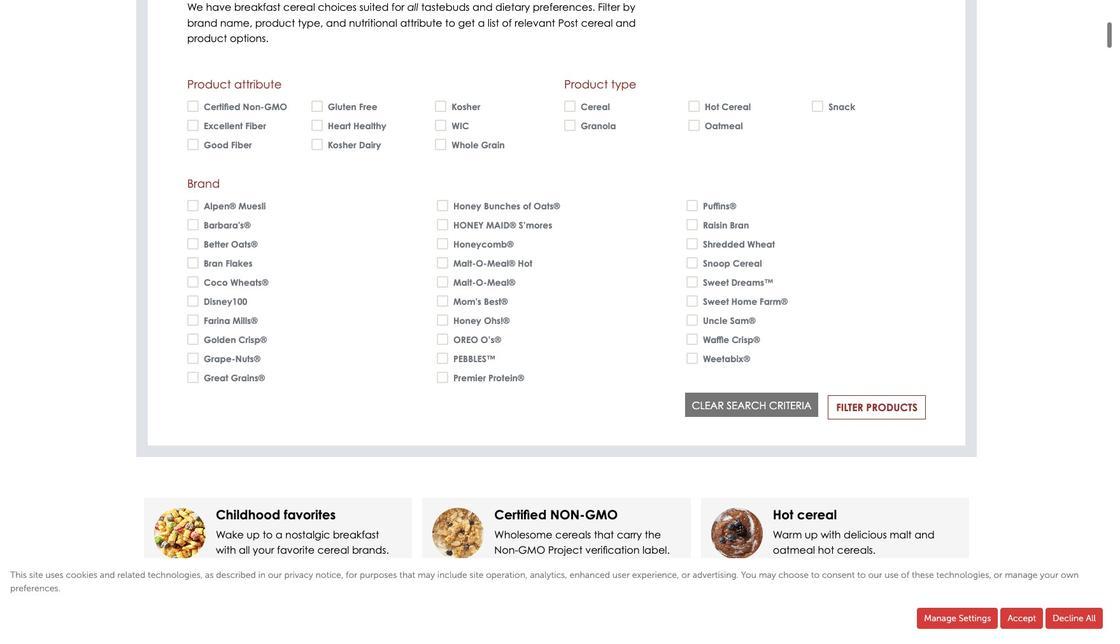 Task type: vqa. For each thing, say whether or not it's contained in the screenshot.
2nd Or from left
yes



Task type: locate. For each thing, give the bounding box(es) containing it.
with inside the hot cereal warm up with delicious malt and oatmeal hot cereals.
[[821, 529, 842, 541]]

1 horizontal spatial filter
[[837, 401, 864, 414]]

or left manage
[[994, 570, 1003, 581]]

of right use
[[902, 570, 910, 581]]

analytics,
[[530, 570, 568, 581]]

1 crisp® from the left
[[239, 334, 267, 345]]

product for product attribute
[[187, 77, 231, 91]]

fiber down certified non-gmo
[[245, 120, 266, 131]]

non- down wholesome
[[495, 544, 519, 557]]

1 vertical spatial oats®
[[231, 239, 258, 250]]

cereal up oatmeal
[[722, 101, 751, 112]]

1 vertical spatial for
[[346, 570, 358, 581]]

1 vertical spatial that
[[400, 570, 416, 581]]

technologies, left as
[[148, 570, 203, 581]]

product up options.
[[255, 16, 295, 29]]

1 horizontal spatial certified
[[495, 507, 547, 523]]

hot
[[705, 101, 720, 112], [518, 258, 533, 269], [773, 507, 794, 523]]

malt-o-meal® hot
[[454, 258, 533, 269]]

0 horizontal spatial certified
[[204, 101, 240, 112]]

post hot cereals image
[[712, 508, 763, 560]]

non- inside certified non-gmo wholesome cereals that carry the non-gmo project verification label.
[[495, 544, 519, 557]]

1 vertical spatial malt-
[[454, 277, 476, 288]]

0 horizontal spatial product
[[187, 32, 227, 44]]

oats® up flakes
[[231, 239, 258, 250]]

fiber
[[245, 120, 266, 131], [231, 139, 252, 150]]

may right you
[[759, 570, 777, 581]]

0 vertical spatial malt-
[[454, 258, 476, 269]]

kosher up wic
[[452, 101, 481, 112]]

breakfast
[[234, 0, 281, 13], [333, 529, 379, 541]]

post childhood favorite cereals image
[[154, 508, 206, 560]]

honey down mom's
[[454, 315, 482, 326]]

2 horizontal spatial of
[[902, 570, 910, 581]]

product left the type
[[565, 77, 608, 91]]

fiber for good fiber
[[231, 139, 252, 150]]

2 crisp® from the left
[[732, 334, 761, 345]]

manage
[[925, 614, 957, 624]]

to
[[445, 16, 456, 29], [263, 529, 273, 541], [812, 570, 820, 581], [858, 570, 866, 581]]

we have breakfast cereal choices suited for all
[[187, 0, 419, 13]]

up inside the hot cereal warm up with delicious malt and oatmeal hot cereals.
[[805, 529, 819, 541]]

uses
[[45, 570, 64, 581]]

up down "childhood"
[[247, 529, 260, 541]]

1 vertical spatial hot
[[518, 258, 533, 269]]

s'mores
[[519, 220, 553, 230]]

0 vertical spatial a
[[478, 16, 485, 29]]

verification
[[586, 544, 640, 557]]

raisin
[[703, 220, 728, 230]]

2 may from the left
[[759, 570, 777, 581]]

kosher
[[452, 101, 481, 112], [328, 139, 357, 150]]

1 up from the left
[[247, 529, 260, 541]]

0 horizontal spatial or
[[682, 570, 691, 581]]

1 vertical spatial with
[[216, 544, 236, 557]]

breakfast up 'brands.'
[[333, 529, 379, 541]]

to inside tastebuds and dietary preferences. filter by brand name, product type, and nutritional attribute to get a list of relevant post cereal and product options.
[[445, 16, 456, 29]]

meal® up malt-o-meal® at the left of the page
[[487, 258, 516, 269]]

2 horizontal spatial hot
[[773, 507, 794, 523]]

0 vertical spatial for
[[392, 0, 405, 13]]

all left tastebuds
[[408, 1, 419, 13]]

breakfast up name,
[[234, 0, 281, 13]]

with down wake
[[216, 544, 236, 557]]

mills®
[[233, 315, 258, 326]]

0 vertical spatial bran
[[730, 220, 750, 230]]

0 vertical spatial your
[[253, 544, 274, 557]]

hot for cereal
[[705, 101, 720, 112]]

user
[[613, 570, 630, 581]]

favorites
[[284, 507, 336, 523]]

up for hot
[[805, 529, 819, 541]]

granola
[[581, 120, 616, 131]]

for right ,
[[346, 570, 358, 581]]

wake
[[216, 529, 244, 541]]

1 sweet from the top
[[703, 277, 729, 288]]

1 horizontal spatial breakfast
[[333, 529, 379, 541]]

cereal up type,
[[283, 0, 315, 13]]

that up verification
[[594, 529, 614, 541]]

for right 'suited'
[[392, 0, 405, 13]]

0 vertical spatial gmo
[[264, 101, 287, 112]]

attribute inside tastebuds and dietary preferences. filter by brand name, product type, and nutritional attribute to get a list of relevant post cereal and product options.
[[400, 16, 443, 29]]

crisp® for golden crisp®
[[239, 334, 267, 345]]

2 technologies, from the left
[[937, 570, 992, 581]]

0 horizontal spatial with
[[216, 544, 236, 557]]

better
[[204, 239, 229, 250]]

0 vertical spatial that
[[594, 529, 614, 541]]

as
[[205, 570, 214, 581]]

0 horizontal spatial technologies,
[[148, 570, 203, 581]]

preferences.
[[533, 0, 596, 13], [10, 584, 61, 595]]

1 horizontal spatial technologies,
[[937, 570, 992, 581]]

1 may from the left
[[418, 570, 435, 581]]

kosher down heart
[[328, 139, 357, 150]]

0 horizontal spatial your
[[253, 544, 274, 557]]

bran flakes
[[204, 258, 253, 269]]

1 vertical spatial attribute
[[234, 77, 282, 91]]

your up "in our"
[[253, 544, 274, 557]]

None search field
[[187, 77, 549, 158], [565, 77, 927, 132], [187, 177, 927, 385], [187, 77, 549, 158], [565, 77, 927, 132], [187, 177, 927, 385]]

0 horizontal spatial attribute
[[234, 77, 282, 91]]

certified for non-
[[204, 101, 240, 112]]

1 honey from the top
[[454, 200, 482, 211]]

of up s'mores
[[523, 200, 531, 211]]

0 vertical spatial with
[[821, 529, 842, 541]]

your left own
[[1041, 570, 1059, 581]]

0 vertical spatial breakfast
[[234, 0, 281, 13]]

o- up mom's best®
[[476, 277, 487, 288]]

that right purposes
[[400, 570, 416, 581]]

0 horizontal spatial all
[[239, 544, 250, 557]]

2 honey from the top
[[454, 315, 482, 326]]

meal®
[[487, 258, 516, 269], [487, 277, 516, 288]]

1 vertical spatial breakfast
[[333, 529, 379, 541]]

0 horizontal spatial gmo
[[264, 101, 287, 112]]

1 horizontal spatial gmo
[[519, 544, 546, 557]]

certified up wholesome
[[495, 507, 547, 523]]

our
[[869, 570, 883, 581]]

site right include
[[470, 570, 484, 581]]

technologies, right these
[[937, 570, 992, 581]]

ohs!®
[[484, 315, 510, 326]]

your
[[253, 544, 274, 557], [1041, 570, 1059, 581]]

preferences. down the this
[[10, 584, 61, 595]]

1 vertical spatial product
[[187, 32, 227, 44]]

cereal right post
[[581, 16, 613, 29]]

2 vertical spatial hot
[[773, 507, 794, 523]]

0 vertical spatial all
[[408, 1, 419, 13]]

described
[[216, 570, 256, 581]]

cereal up ,
[[318, 544, 350, 557]]

gluten
[[328, 101, 357, 112]]

1 horizontal spatial for
[[392, 0, 405, 13]]

may
[[418, 570, 435, 581], [759, 570, 777, 581]]

1 horizontal spatial hot
[[705, 101, 720, 112]]

a down childhood favorites link
[[276, 529, 283, 541]]

0 vertical spatial attribute
[[400, 16, 443, 29]]

preferences. inside , for purposes that may include site operation, analytics, enhanced user experience, or advertising. you may choose to consent to our use of these technologies, or manage your own preferences.
[[10, 584, 61, 595]]

alpen®
[[204, 200, 236, 211]]

decline
[[1053, 614, 1084, 624]]

bran up the 'coco'
[[204, 258, 223, 269]]

uncle
[[703, 315, 728, 326]]

alpen® muesli
[[204, 200, 266, 211]]

product up certified non-gmo
[[187, 77, 231, 91]]

that
[[594, 529, 614, 541], [400, 570, 416, 581]]

1 vertical spatial filter
[[837, 401, 864, 414]]

fiber down excellent fiber
[[231, 139, 252, 150]]

meal® up best®
[[487, 277, 516, 288]]

farina mills®
[[204, 315, 258, 326]]

shredded
[[703, 239, 745, 250]]

filter inside tastebuds and dietary preferences. filter by brand name, product type, and nutritional attribute to get a list of relevant post cereal and product options.
[[598, 0, 621, 13]]

0 horizontal spatial product
[[187, 77, 231, 91]]

gmo up 'carry'
[[585, 507, 618, 523]]

0 horizontal spatial that
[[400, 570, 416, 581]]

or left advertising.
[[682, 570, 691, 581]]

certified up excellent
[[204, 101, 240, 112]]

filter products button
[[828, 395, 927, 420]]

up inside childhood favorites wake up to a nostalgic breakfast with all your favorite cereal brands.
[[247, 529, 260, 541]]

non- up excellent fiber
[[243, 101, 264, 112]]

fiber for excellent fiber
[[245, 120, 266, 131]]

hot for cereal
[[773, 507, 794, 523]]

mom's
[[454, 296, 482, 307]]

post
[[558, 16, 579, 29]]

product down the brand
[[187, 32, 227, 44]]

1 vertical spatial certified
[[495, 507, 547, 523]]

0 vertical spatial preferences.
[[533, 0, 596, 13]]

0 horizontal spatial hot
[[518, 258, 533, 269]]

0 horizontal spatial non-
[[243, 101, 264, 112]]

1 vertical spatial sweet
[[703, 296, 729, 307]]

accept button
[[1001, 609, 1044, 630]]

2 product from the left
[[565, 77, 608, 91]]

preferences. up post
[[533, 0, 596, 13]]

1 vertical spatial preferences.
[[10, 584, 61, 595]]

0 horizontal spatial of
[[502, 16, 512, 29]]

0 vertical spatial hot
[[705, 101, 720, 112]]

dietary
[[496, 0, 530, 13]]

product for product type
[[565, 77, 608, 91]]

bran up shredded wheat
[[730, 220, 750, 230]]

1 horizontal spatial product
[[565, 77, 608, 91]]

filter left 'products'
[[837, 401, 864, 414]]

have
[[206, 0, 232, 13]]

cereal up warm on the bottom right of page
[[798, 507, 837, 523]]

to down childhood favorites link
[[263, 529, 273, 541]]

privacy notice link
[[285, 570, 341, 581]]

crisp® up nuts®
[[239, 334, 267, 345]]

crisp® down the sam®
[[732, 334, 761, 345]]

certified for non-
[[495, 507, 547, 523]]

accept
[[1008, 614, 1037, 624]]

gmo down wholesome
[[519, 544, 546, 557]]

nutritional
[[349, 16, 398, 29]]

site right the this
[[29, 570, 43, 581]]

0 horizontal spatial bran
[[204, 258, 223, 269]]

up down hot cereal link
[[805, 529, 819, 541]]

1 horizontal spatial kosher
[[452, 101, 481, 112]]

and right malt
[[915, 529, 935, 541]]

1 vertical spatial honey
[[454, 315, 482, 326]]

1 vertical spatial a
[[276, 529, 283, 541]]

related
[[117, 570, 145, 581]]

product
[[187, 77, 231, 91], [565, 77, 608, 91]]

1 vertical spatial kosher
[[328, 139, 357, 150]]

may left include
[[418, 570, 435, 581]]

1 horizontal spatial with
[[821, 529, 842, 541]]

golden
[[204, 334, 236, 345]]

0 horizontal spatial may
[[418, 570, 435, 581]]

oats® up s'mores
[[534, 200, 561, 211]]

maid®
[[487, 220, 517, 230]]

2 horizontal spatial gmo
[[585, 507, 618, 523]]

gmo for non-
[[585, 507, 618, 523]]

attribute down tastebuds
[[400, 16, 443, 29]]

o- for malt-o-meal®
[[476, 277, 487, 288]]

certified inside certified non-gmo wholesome cereals that carry the non-gmo project verification label.
[[495, 507, 547, 523]]

1 vertical spatial meal®
[[487, 277, 516, 288]]

nostalgic
[[286, 529, 330, 541]]

whole grain
[[452, 139, 505, 150]]

2 up from the left
[[805, 529, 819, 541]]

1 malt- from the top
[[454, 258, 476, 269]]

1 horizontal spatial may
[[759, 570, 777, 581]]

0 horizontal spatial breakfast
[[234, 0, 281, 13]]

malt- down 'honeycomb®'
[[454, 258, 476, 269]]

0 horizontal spatial preferences.
[[10, 584, 61, 595]]

0 vertical spatial of
[[502, 16, 512, 29]]

of right list
[[502, 16, 512, 29]]

pebbles™
[[454, 353, 496, 364]]

choices
[[318, 0, 357, 13]]

label.
[[643, 544, 670, 557]]

kosher for kosher dairy
[[328, 139, 357, 150]]

favorite
[[277, 544, 315, 557]]

premier protein®
[[454, 372, 525, 383]]

malt- up mom's
[[454, 277, 476, 288]]

hot down s'mores
[[518, 258, 533, 269]]

0 vertical spatial certified
[[204, 101, 240, 112]]

1 horizontal spatial all
[[408, 1, 419, 13]]

delicious
[[844, 529, 887, 541]]

with up hot
[[821, 529, 842, 541]]

1 meal® from the top
[[487, 258, 516, 269]]

0 vertical spatial non-
[[243, 101, 264, 112]]

certified non-gmo
[[204, 101, 287, 112]]

0 horizontal spatial filter
[[598, 0, 621, 13]]

filter
[[598, 0, 621, 13], [837, 401, 864, 414]]

1 horizontal spatial crisp®
[[732, 334, 761, 345]]

1 vertical spatial o-
[[476, 277, 487, 288]]

2 vertical spatial gmo
[[519, 544, 546, 557]]

meal® for malt-o-meal® hot
[[487, 258, 516, 269]]

non gmo cereals image
[[433, 508, 484, 560]]

0 horizontal spatial crisp®
[[239, 334, 267, 345]]

2 malt- from the top
[[454, 277, 476, 288]]

manage settings button
[[918, 609, 999, 630]]

filter left by
[[598, 0, 621, 13]]

1 horizontal spatial that
[[594, 529, 614, 541]]

all inside childhood favorites wake up to a nostalgic breakfast with all your favorite cereal brands.
[[239, 544, 250, 557]]

malt- for malt-o-meal® hot
[[454, 258, 476, 269]]

product
[[255, 16, 295, 29], [187, 32, 227, 44]]

1 product from the left
[[187, 77, 231, 91]]

1 horizontal spatial product
[[255, 16, 295, 29]]

2 vertical spatial of
[[902, 570, 910, 581]]

1 vertical spatial gmo
[[585, 507, 618, 523]]

meal® for malt-o-meal®
[[487, 277, 516, 288]]

0 vertical spatial kosher
[[452, 101, 481, 112]]

mom's best®
[[454, 296, 508, 307]]

0 horizontal spatial for
[[346, 570, 358, 581]]

1 horizontal spatial or
[[994, 570, 1003, 581]]

dairy
[[359, 139, 381, 150]]

2 sweet from the top
[[703, 296, 729, 307]]

1 horizontal spatial your
[[1041, 570, 1059, 581]]

gmo up excellent fiber
[[264, 101, 287, 112]]

cereal up dreams™
[[733, 258, 762, 269]]

0 vertical spatial honey
[[454, 200, 482, 211]]

attribute up certified non-gmo
[[234, 77, 282, 91]]

1 vertical spatial your
[[1041, 570, 1059, 581]]

with inside childhood favorites wake up to a nostalgic breakfast with all your favorite cereal brands.
[[216, 544, 236, 557]]

1 o- from the top
[[476, 258, 487, 269]]

1 horizontal spatial up
[[805, 529, 819, 541]]

snoop
[[703, 258, 731, 269]]

sweet down snoop
[[703, 277, 729, 288]]

hot cereal
[[705, 101, 751, 112]]

1 vertical spatial non-
[[495, 544, 519, 557]]

1 horizontal spatial preferences.
[[533, 0, 596, 13]]

o- down 'honeycomb®'
[[476, 258, 487, 269]]

cereal inside childhood favorites wake up to a nostalgic breakfast with all your favorite cereal brands.
[[318, 544, 350, 557]]

0 horizontal spatial site
[[29, 570, 43, 581]]

o-
[[476, 258, 487, 269], [476, 277, 487, 288]]

farina
[[204, 315, 230, 326]]

0 horizontal spatial kosher
[[328, 139, 357, 150]]

1 site from the left
[[29, 570, 43, 581]]

0 vertical spatial product
[[255, 16, 295, 29]]

grape-nuts®
[[204, 353, 261, 364]]

1 vertical spatial fiber
[[231, 139, 252, 150]]

1 vertical spatial bran
[[204, 258, 223, 269]]

2 meal® from the top
[[487, 277, 516, 288]]

hot inside the hot cereal warm up with delicious malt and oatmeal hot cereals.
[[773, 507, 794, 523]]

cereal for snoop
[[733, 258, 762, 269]]

1 horizontal spatial of
[[523, 200, 531, 211]]

good
[[204, 139, 229, 150]]

honey for honey bunches of oats®
[[454, 200, 482, 211]]

1 horizontal spatial attribute
[[400, 16, 443, 29]]

for
[[392, 0, 405, 13], [346, 570, 358, 581]]

gmo
[[264, 101, 287, 112], [585, 507, 618, 523], [519, 544, 546, 557]]

hot up oatmeal
[[705, 101, 720, 112]]

nuts®
[[235, 353, 261, 364]]

2 site from the left
[[470, 570, 484, 581]]

2 o- from the top
[[476, 277, 487, 288]]

oats®
[[534, 200, 561, 211], [231, 239, 258, 250]]

all down wake
[[239, 544, 250, 557]]

honey up "honey"
[[454, 200, 482, 211]]

premier
[[454, 372, 486, 383]]

1 horizontal spatial non-
[[495, 544, 519, 557]]

0 vertical spatial o-
[[476, 258, 487, 269]]

sweet up uncle
[[703, 296, 729, 307]]

and inside the hot cereal warm up with delicious malt and oatmeal hot cereals.
[[915, 529, 935, 541]]

1 horizontal spatial bran
[[730, 220, 750, 230]]

hot up warm on the bottom right of page
[[773, 507, 794, 523]]

0 horizontal spatial up
[[247, 529, 260, 541]]

this
[[10, 570, 27, 581]]

a left list
[[478, 16, 485, 29]]

, for purposes that may include site operation, analytics, enhanced user experience, or advertising. you may choose to consent to our use of these technologies, or manage your own preferences.
[[10, 570, 1080, 595]]

0 horizontal spatial a
[[276, 529, 283, 541]]

to left "get"
[[445, 16, 456, 29]]



Task type: describe. For each thing, give the bounding box(es) containing it.
childhood
[[216, 507, 281, 523]]

sweet home farm®
[[703, 296, 788, 307]]

technologies, inside , for purposes that may include site operation, analytics, enhanced user experience, or advertising. you may choose to consent to our use of these technologies, or manage your own preferences.
[[937, 570, 992, 581]]

privacy notice
[[285, 570, 341, 581]]

excellent
[[204, 120, 243, 131]]

good fiber
[[204, 139, 252, 150]]

gmo for non-
[[264, 101, 287, 112]]

decline all button
[[1046, 609, 1104, 630]]

best®
[[484, 296, 508, 307]]

whole
[[452, 139, 479, 150]]

grains®
[[231, 372, 265, 383]]

get
[[458, 16, 475, 29]]

brands.
[[352, 544, 389, 557]]

to inside childhood favorites wake up to a nostalgic breakfast with all your favorite cereal brands.
[[263, 529, 273, 541]]

site inside , for purposes that may include site operation, analytics, enhanced user experience, or advertising. you may choose to consent to our use of these technologies, or manage your own preferences.
[[470, 570, 484, 581]]

in our
[[258, 570, 282, 581]]

clear
[[692, 399, 724, 412]]

oreo
[[454, 334, 478, 345]]

list
[[488, 16, 499, 29]]

advertising.
[[693, 570, 739, 581]]

cereal inside tastebuds and dietary preferences. filter by brand name, product type, and nutritional attribute to get a list of relevant post cereal and product options.
[[581, 16, 613, 29]]

certified non-gmo wholesome cereals that carry the non-gmo project verification label.
[[495, 507, 670, 557]]

0 horizontal spatial oats®
[[231, 239, 258, 250]]

honey for honey ohs!®
[[454, 315, 482, 326]]

of inside tastebuds and dietary preferences. filter by brand name, product type, and nutritional attribute to get a list of relevant post cereal and product options.
[[502, 16, 512, 29]]

to right the choose
[[812, 570, 820, 581]]

your inside , for purposes that may include site operation, analytics, enhanced user experience, or advertising. you may choose to consent to our use of these technologies, or manage your own preferences.
[[1041, 570, 1059, 581]]

o's®
[[481, 334, 502, 345]]

sweet for sweet dreams™
[[703, 277, 729, 288]]

for inside , for purposes that may include site operation, analytics, enhanced user experience, or advertising. you may choose to consent to our use of these technologies, or manage your own preferences.
[[346, 570, 358, 581]]

barbara's®
[[204, 220, 251, 230]]

product type
[[565, 77, 637, 91]]

name,
[[220, 16, 253, 29]]

decline all
[[1053, 614, 1097, 624]]

settings
[[960, 614, 992, 624]]

coco wheats®
[[204, 277, 269, 288]]

kosher for kosher
[[452, 101, 481, 112]]

a inside childhood favorites wake up to a nostalgic breakfast with all your favorite cereal brands.
[[276, 529, 283, 541]]

hot cereal warm up with delicious malt and oatmeal hot cereals.
[[773, 507, 935, 557]]

choose
[[779, 570, 809, 581]]

filter inside button
[[837, 401, 864, 414]]

to left our
[[858, 570, 866, 581]]

cereals.
[[838, 544, 876, 557]]

cereal up granola
[[581, 101, 610, 112]]

options.
[[230, 32, 269, 44]]

dreams™
[[732, 277, 774, 288]]

waffle
[[703, 334, 730, 345]]

excellent fiber
[[204, 120, 266, 131]]

a inside tastebuds and dietary preferences. filter by brand name, product type, and nutritional attribute to get a list of relevant post cereal and product options.
[[478, 16, 485, 29]]

1 horizontal spatial oats®
[[534, 200, 561, 211]]

use
[[885, 570, 899, 581]]

cookies
[[66, 570, 97, 581]]

crisp® for waffle crisp®
[[732, 334, 761, 345]]

hot
[[818, 544, 835, 557]]

chevron up image
[[1075, 607, 1084, 617]]

waffle crisp®
[[703, 334, 761, 345]]

products
[[867, 401, 918, 414]]

1 technologies, from the left
[[148, 570, 203, 581]]

honeycomb®
[[454, 239, 514, 250]]

preferences. inside tastebuds and dietary preferences. filter by brand name, product type, and nutritional attribute to get a list of relevant post cereal and product options.
[[533, 0, 596, 13]]

criteria
[[770, 399, 812, 412]]

cereal for hot
[[722, 101, 751, 112]]

oatmeal
[[705, 120, 743, 131]]

warm
[[773, 529, 803, 541]]

grain
[[481, 139, 505, 150]]

we
[[187, 0, 203, 13]]

2 or from the left
[[994, 570, 1003, 581]]

that inside certified non-gmo wholesome cereals that carry the non-gmo project verification label.
[[594, 529, 614, 541]]

heart healthy
[[328, 120, 387, 131]]

manage settings
[[925, 614, 992, 624]]

purposes
[[360, 570, 397, 581]]

golden crisp®
[[204, 334, 267, 345]]

breakfast inside childhood favorites wake up to a nostalgic breakfast with all your favorite cereal brands.
[[333, 529, 379, 541]]

that inside , for purposes that may include site operation, analytics, enhanced user experience, or advertising. you may choose to consent to our use of these technologies, or manage your own preferences.
[[400, 570, 416, 581]]

certified non-gmo link
[[495, 507, 618, 523]]

protein®
[[489, 372, 525, 383]]

1 vertical spatial of
[[523, 200, 531, 211]]

own
[[1062, 570, 1080, 581]]

and down choices
[[326, 16, 346, 29]]

type
[[612, 77, 637, 91]]

malt- for malt-o-meal®
[[454, 277, 476, 288]]

wic
[[452, 120, 469, 131]]

puffins®
[[703, 200, 737, 211]]

these
[[912, 570, 935, 581]]

of inside , for purposes that may include site operation, analytics, enhanced user experience, or advertising. you may choose to consent to our use of these technologies, or manage your own preferences.
[[902, 570, 910, 581]]

kosher dairy
[[328, 139, 381, 150]]

all inside we have breakfast cereal choices suited for all
[[408, 1, 419, 13]]

search
[[727, 399, 767, 412]]

childhood favorites wake up to a nostalgic breakfast with all your favorite cereal brands.
[[216, 507, 389, 557]]

project
[[548, 544, 583, 557]]

wheats®
[[230, 277, 269, 288]]

brand
[[187, 16, 218, 29]]

and up list
[[473, 0, 493, 13]]

honey maid® s'mores
[[454, 220, 553, 230]]

home
[[732, 296, 758, 307]]

and down by
[[616, 16, 636, 29]]

cereal inside the hot cereal warm up with delicious malt and oatmeal hot cereals.
[[798, 507, 837, 523]]

include
[[438, 570, 468, 581]]

cereals
[[556, 529, 592, 541]]

1 or from the left
[[682, 570, 691, 581]]

sweet for sweet home farm®
[[703, 296, 729, 307]]

farm®
[[760, 296, 788, 307]]

heart
[[328, 120, 351, 131]]

product attribute
[[187, 77, 282, 91]]

childhood favorites link
[[216, 507, 336, 523]]

non-
[[551, 507, 585, 523]]

honey bunches of oats®
[[454, 200, 561, 211]]

and left related
[[100, 570, 115, 581]]

o- for malt-o-meal® hot
[[476, 258, 487, 269]]

healthy
[[354, 120, 387, 131]]

enhanced
[[570, 570, 611, 581]]

sweet dreams™
[[703, 277, 774, 288]]

coco
[[204, 277, 228, 288]]

by
[[623, 0, 636, 13]]

filter products
[[837, 401, 918, 414]]

your inside childhood favorites wake up to a nostalgic breakfast with all your favorite cereal brands.
[[253, 544, 274, 557]]

wheat
[[748, 239, 775, 250]]

up for childhood
[[247, 529, 260, 541]]



